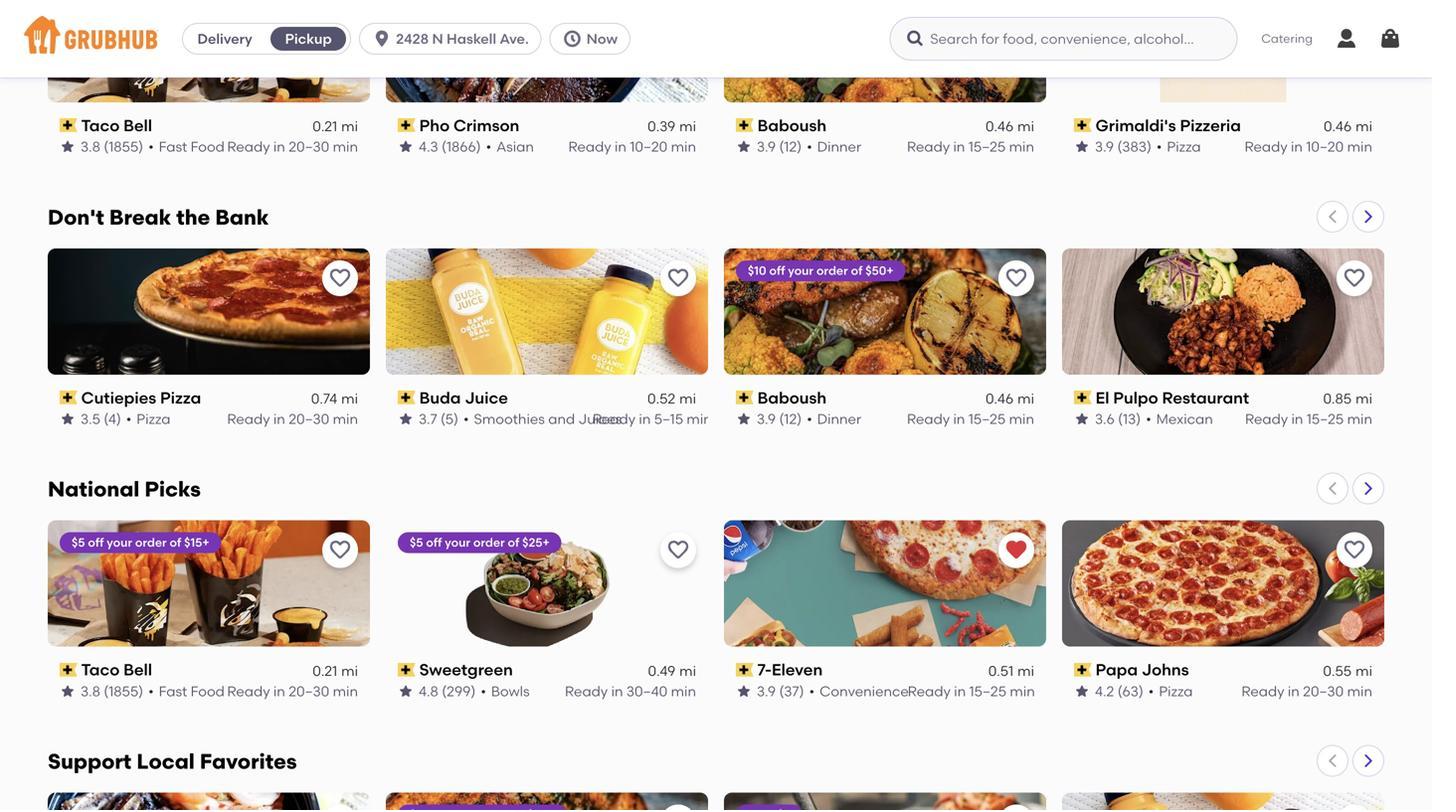 Task type: locate. For each thing, give the bounding box(es) containing it.
2 vertical spatial • pizza
[[1149, 683, 1193, 700]]

svg image inside 2428 n haskell ave. button
[[372, 29, 392, 49]]

(13)
[[1118, 411, 1141, 428]]

subscription pass image left 7-
[[736, 664, 754, 677]]

mi for pho crimson's the taco bell logo
[[341, 118, 358, 135]]

2 10–20 from the left
[[1307, 138, 1344, 155]]

1 3.9 (12) from the top
[[757, 138, 802, 155]]

baboush logo image
[[724, 0, 1047, 102], [724, 248, 1047, 375], [386, 793, 708, 811]]

0 vertical spatial taco
[[81, 116, 120, 135]]

fast for pho crimson
[[159, 138, 187, 155]]

pho
[[420, 116, 450, 135]]

2 (1855) from the top
[[104, 683, 143, 700]]

subscription pass image up don't
[[60, 119, 77, 132]]

food up the
[[191, 138, 225, 155]]

picks
[[145, 477, 201, 503]]

• for pho crimson's the taco bell logo
[[148, 138, 154, 155]]

1 horizontal spatial off
[[426, 536, 442, 550]]

bell for pho crimson
[[123, 116, 152, 135]]

0 horizontal spatial of
[[170, 536, 181, 550]]

2 • dinner from the top
[[807, 411, 862, 428]]

0 horizontal spatial 10–20
[[630, 138, 668, 155]]

cutiepies pizza logo image
[[48, 248, 370, 375]]

2 horizontal spatial off
[[770, 263, 785, 278]]

food up support local favorites
[[191, 683, 225, 700]]

pizza right cutiepies
[[160, 388, 201, 408]]

0.85 mi
[[1324, 391, 1373, 407]]

sweetgreen
[[420, 661, 513, 680]]

dinner
[[818, 138, 862, 155], [818, 411, 862, 428]]

1 (12) from the top
[[779, 138, 802, 155]]

2 $5 from the left
[[410, 536, 423, 550]]

2 ready in 10–20 min from the left
[[1245, 138, 1373, 155]]

1 caret right icon image from the top
[[1361, 209, 1377, 225]]

0.21 for pho crimson
[[313, 118, 337, 135]]

3.8 (1855)
[[81, 138, 143, 155], [81, 683, 143, 700]]

0 horizontal spatial buda juice logo image
[[386, 248, 708, 375]]

4.3 (1866)
[[419, 138, 481, 155]]

10–20 for grimaldi's pizzeria
[[1307, 138, 1344, 155]]

taco bell up support
[[81, 661, 152, 680]]

1 horizontal spatial $5
[[410, 536, 423, 550]]

0 vertical spatial (12)
[[779, 138, 802, 155]]

taco up support
[[81, 661, 120, 680]]

2 fast from the top
[[159, 683, 187, 700]]

2 dinner from the top
[[818, 411, 862, 428]]

0 vertical spatial fast
[[159, 138, 187, 155]]

subscription pass image left grimaldi's
[[1075, 119, 1092, 132]]

• fast food for pho crimson
[[148, 138, 225, 155]]

1 vertical spatial taco bell logo image
[[48, 521, 370, 647]]

taco bell up "break" on the top left of the page
[[81, 116, 152, 135]]

star icon image for el pulpo restaurant logo
[[1075, 411, 1090, 427]]

subscription pass image left "el"
[[1075, 391, 1092, 405]]

1 food from the top
[[191, 138, 225, 155]]

ready in 20–30 min up bank
[[227, 138, 358, 155]]

ready in 20–30 min up favorites
[[227, 683, 358, 700]]

min
[[333, 138, 358, 155], [671, 138, 696, 155], [1009, 138, 1035, 155], [1348, 138, 1373, 155], [333, 411, 358, 428], [687, 411, 712, 428], [1009, 411, 1035, 428], [1348, 411, 1373, 428], [333, 683, 358, 700], [671, 683, 696, 700], [1010, 683, 1035, 700], [1348, 683, 1373, 700]]

cutiepies pizza
[[81, 388, 201, 408]]

Search for food, convenience, alcohol... search field
[[890, 17, 1238, 61]]

svg image for now
[[563, 29, 583, 49]]

svg image
[[372, 29, 392, 49], [563, 29, 583, 49]]

1 horizontal spatial of
[[508, 536, 520, 550]]

1 vertical spatial 3.8 (1855)
[[81, 683, 143, 700]]

el pulpo restaurant logo image
[[1063, 248, 1385, 375]]

• pizza down cutiepies pizza
[[126, 411, 171, 428]]

0 vertical spatial pho crimson logo image
[[386, 0, 708, 102]]

0 vertical spatial 0.21 mi
[[313, 118, 358, 135]]

1 vertical spatial taco
[[81, 661, 120, 680]]

(383)
[[1118, 138, 1152, 155]]

0.21 mi for pho crimson
[[313, 118, 358, 135]]

1 vertical spatial • fast food
[[148, 683, 225, 700]]

3.8 (1855) up "break" on the top left of the page
[[81, 138, 143, 155]]

0 horizontal spatial svg image
[[372, 29, 392, 49]]

2 0.21 mi from the top
[[313, 663, 358, 680]]

subscription pass image for taco
[[60, 664, 77, 677]]

3 caret right icon image from the top
[[1361, 754, 1377, 770]]

2 vertical spatial caret right icon image
[[1361, 754, 1377, 770]]

baboush
[[758, 116, 827, 135], [758, 388, 827, 408]]

svg image
[[1335, 27, 1359, 51], [1379, 27, 1403, 51], [906, 29, 926, 49]]

1 vertical spatial buda juice logo image
[[1063, 793, 1385, 811]]

2 horizontal spatial your
[[788, 263, 814, 278]]

ready in 20–30 min down 0.74
[[227, 411, 358, 428]]

star icon image for grimaldi's pizzeria logo
[[1075, 139, 1090, 155]]

3.8 (1855) up support
[[81, 683, 143, 700]]

of left $15+
[[170, 536, 181, 550]]

grimaldi's pizzeria logo image
[[1161, 0, 1287, 102]]

1 vertical spatial taco bell
[[81, 661, 152, 680]]

1 fast from the top
[[159, 138, 187, 155]]

(1855)
[[104, 138, 143, 155], [104, 683, 143, 700]]

• fast food
[[148, 138, 225, 155], [148, 683, 225, 700]]

subscription pass image left pho
[[398, 119, 416, 132]]

0 horizontal spatial your
[[107, 536, 132, 550]]

0 vertical spatial bell
[[123, 116, 152, 135]]

subscription pass image for 7-
[[736, 664, 754, 677]]

• dinner for el
[[807, 411, 862, 428]]

ready for papa johns logo
[[1242, 683, 1285, 700]]

• pizza for pizza
[[126, 411, 171, 428]]

mi for el pulpo restaurant logo
[[1356, 391, 1373, 407]]

3.5 (4)
[[81, 411, 121, 428]]

0 horizontal spatial ready in 10–20 min
[[569, 138, 696, 155]]

2 taco from the top
[[81, 661, 120, 680]]

fast up support local favorites
[[159, 683, 187, 700]]

pizza down cutiepies pizza
[[137, 411, 171, 428]]

subscription pass image left papa
[[1075, 664, 1092, 677]]

fast up the don't break the bank
[[159, 138, 187, 155]]

0 vertical spatial caret right icon image
[[1361, 209, 1377, 225]]

0.21 for sweetgreen
[[313, 663, 337, 680]]

food for sweetgreen
[[191, 683, 225, 700]]

3.8 up support
[[81, 683, 100, 700]]

0 vertical spatial food
[[191, 138, 225, 155]]

subscription pass image for papa johns
[[1075, 664, 1092, 677]]

1 horizontal spatial ready in 10–20 min
[[1245, 138, 1373, 155]]

1 horizontal spatial svg image
[[563, 29, 583, 49]]

• for sweetgreen  logo
[[481, 683, 486, 700]]

star icon image for right pho crimson logo
[[398, 139, 414, 155]]

2 0.21 from the top
[[313, 663, 337, 680]]

0 vertical spatial taco bell logo image
[[48, 0, 370, 102]]

2 horizontal spatial order
[[817, 263, 848, 278]]

0 vertical spatial baboush
[[758, 116, 827, 135]]

star icon image for papa johns logo
[[1075, 684, 1090, 700]]

7-eleven
[[758, 661, 823, 680]]

1 dinner from the top
[[818, 138, 862, 155]]

1 0.21 mi from the top
[[313, 118, 358, 135]]

pizza down johns
[[1159, 683, 1193, 700]]

pizzeria
[[1180, 116, 1242, 135]]

taco up don't
[[81, 116, 120, 135]]

delivery button
[[183, 23, 267, 55]]

0 vertical spatial 3.8 (1855)
[[81, 138, 143, 155]]

of left $50+
[[851, 263, 863, 278]]

ready in 10–20 min
[[569, 138, 696, 155], [1245, 138, 1373, 155]]

4.8
[[419, 683, 439, 700]]

ready for grimaldi's pizzeria logo
[[1245, 138, 1288, 155]]

1 vertical spatial 3.9 (12)
[[757, 411, 802, 428]]

favorites
[[200, 750, 297, 775]]

0 vertical spatial • dinner
[[807, 138, 862, 155]]

of left $25+
[[508, 536, 520, 550]]

fast
[[159, 138, 187, 155], [159, 683, 187, 700]]

taco bell logo image for sweetgreen
[[48, 521, 370, 647]]

1 vertical spatial bell
[[123, 661, 152, 680]]

ready in 20–30 min
[[227, 138, 358, 155], [227, 411, 358, 428], [227, 683, 358, 700], [1242, 683, 1373, 700]]

ready for pho crimson's the taco bell logo
[[227, 138, 270, 155]]

1 vertical spatial (12)
[[779, 411, 802, 428]]

in for grimaldi's pizzeria logo
[[1291, 138, 1303, 155]]

pizza down grimaldi's pizzeria
[[1167, 138, 1201, 155]]

ready in 10–20 min for pho crimson
[[569, 138, 696, 155]]

subscription pass image right 0.39 mi
[[736, 119, 754, 132]]

save this restaurant button
[[999, 0, 1035, 24], [322, 260, 358, 296], [661, 260, 696, 296], [999, 260, 1035, 296], [1337, 260, 1373, 296], [322, 533, 358, 569], [661, 533, 696, 569], [1337, 533, 1373, 569]]

1 vertical spatial (1855)
[[104, 683, 143, 700]]

1 vertical spatial 3.8
[[81, 683, 100, 700]]

2 food from the top
[[191, 683, 225, 700]]

0 vertical spatial caret left icon image
[[1325, 209, 1341, 225]]

sweetgreen  logo image
[[386, 521, 708, 647]]

subscription pass image
[[60, 119, 77, 132], [60, 391, 77, 405], [398, 391, 416, 405], [1075, 391, 1092, 405], [398, 664, 416, 677], [1075, 664, 1092, 677]]

caret left icon image
[[1325, 209, 1341, 225], [1325, 481, 1341, 497], [1325, 754, 1341, 770]]

$5 off your order of $25+
[[410, 536, 550, 550]]

(1855) for pho crimson
[[104, 138, 143, 155]]

fast for sweetgreen
[[159, 683, 187, 700]]

subscription pass image for el pulpo restaurant
[[1075, 391, 1092, 405]]

2 vertical spatial caret left icon image
[[1325, 754, 1341, 770]]

1 vertical spatial food
[[191, 683, 225, 700]]

1 bell from the top
[[123, 116, 152, 135]]

juices
[[579, 411, 622, 428]]

2 3.8 from the top
[[81, 683, 100, 700]]

star icon image
[[60, 139, 76, 155], [398, 139, 414, 155], [736, 139, 752, 155], [1075, 139, 1090, 155], [60, 411, 76, 427], [398, 411, 414, 427], [736, 411, 752, 427], [1075, 411, 1090, 427], [60, 684, 76, 700], [398, 684, 414, 700], [736, 684, 752, 700], [1075, 684, 1090, 700]]

• pizza
[[1157, 138, 1201, 155], [126, 411, 171, 428], [1149, 683, 1193, 700]]

0 vertical spatial • fast food
[[148, 138, 225, 155]]

1 horizontal spatial order
[[473, 536, 505, 550]]

2 3.8 (1855) from the top
[[81, 683, 143, 700]]

in for right pho crimson logo
[[615, 138, 627, 155]]

0 vertical spatial 3.9 (12)
[[757, 138, 802, 155]]

1 vertical spatial • dinner
[[807, 411, 862, 428]]

1 • fast food from the top
[[148, 138, 225, 155]]

bell for sweetgreen
[[123, 661, 152, 680]]

order left $50+
[[817, 263, 848, 278]]

save this restaurant image
[[1005, 0, 1029, 18], [328, 266, 352, 290], [667, 266, 690, 290], [1005, 266, 1029, 290], [1343, 266, 1367, 290], [328, 539, 352, 563], [667, 539, 690, 563], [1343, 539, 1367, 563]]

1 vertical spatial baboush logo image
[[724, 248, 1047, 375]]

order left $25+
[[473, 536, 505, 550]]

your for taco bell
[[107, 536, 132, 550]]

2 3.9 (12) from the top
[[757, 411, 802, 428]]

subscription pass image for buda juice
[[398, 391, 416, 405]]

order left $15+
[[135, 536, 167, 550]]

20–30 for pho crimson
[[289, 138, 330, 155]]

4.8 (299)
[[419, 683, 476, 700]]

1 vertical spatial 0.21
[[313, 663, 337, 680]]

and
[[548, 411, 575, 428]]

national
[[48, 477, 140, 503]]

n
[[432, 30, 443, 47]]

your down the national picks
[[107, 536, 132, 550]]

0.51
[[989, 663, 1014, 680]]

taco
[[81, 116, 120, 135], [81, 661, 120, 680]]

off for taco bell
[[88, 536, 104, 550]]

star icon image for pho crimson's the taco bell logo
[[60, 139, 76, 155]]

pizza
[[1167, 138, 1201, 155], [160, 388, 201, 408], [137, 411, 171, 428], [1159, 683, 1193, 700]]

0 vertical spatial 3.8
[[81, 138, 100, 155]]

• for right pho crimson logo
[[486, 138, 492, 155]]

3.7
[[419, 411, 437, 428]]

subscription pass image left cutiepies
[[60, 391, 77, 405]]

0 horizontal spatial order
[[135, 536, 167, 550]]

bowls
[[491, 683, 530, 700]]

$5
[[72, 536, 85, 550], [410, 536, 423, 550]]

ready in 20–30 min for buda juice
[[227, 411, 358, 428]]

1 taco bell from the top
[[81, 116, 152, 135]]

1 horizontal spatial your
[[445, 536, 471, 550]]

0.21 mi
[[313, 118, 358, 135], [313, 663, 358, 680]]

in for 7-eleven logo on the bottom right of the page
[[954, 683, 966, 700]]

2428 n haskell ave. button
[[359, 23, 550, 55]]

3.8 up don't
[[81, 138, 100, 155]]

svg image inside now button
[[563, 29, 583, 49]]

(1855) up support
[[104, 683, 143, 700]]

buda juice logo image
[[386, 248, 708, 375], [1063, 793, 1385, 811]]

2 (12) from the top
[[779, 411, 802, 428]]

of for sweetgreen
[[508, 536, 520, 550]]

• fast food up the
[[148, 138, 225, 155]]

subscription pass image for taco bell
[[60, 119, 77, 132]]

baboush logo image for grimaldi's pizzeria
[[724, 0, 1047, 102]]

0 vertical spatial dinner
[[818, 138, 862, 155]]

taco bell logo image
[[48, 0, 370, 102], [48, 521, 370, 647]]

1 taco from the top
[[81, 116, 120, 135]]

1 horizontal spatial 10–20
[[1307, 138, 1344, 155]]

1 • dinner from the top
[[807, 138, 862, 155]]

1 vertical spatial fast
[[159, 683, 187, 700]]

ready in 5–15 min
[[593, 411, 712, 428]]

pickup button
[[267, 23, 350, 55]]

1 svg image from the left
[[372, 29, 392, 49]]

3.8
[[81, 138, 100, 155], [81, 683, 100, 700]]

in
[[273, 138, 285, 155], [615, 138, 627, 155], [954, 138, 966, 155], [1291, 138, 1303, 155], [273, 411, 285, 428], [639, 411, 651, 428], [954, 411, 966, 428], [1292, 411, 1304, 428], [273, 683, 285, 700], [611, 683, 623, 700], [954, 683, 966, 700], [1288, 683, 1300, 700]]

your for sweetgreen
[[445, 536, 471, 550]]

pho crimson logo image
[[386, 0, 708, 102], [48, 793, 370, 811]]

subscription pass image up support
[[60, 664, 77, 677]]

• pizza down johns
[[1149, 683, 1193, 700]]

• fast food up support local favorites
[[148, 683, 225, 700]]

3.8 for sweetgreen
[[81, 683, 100, 700]]

svg image left 2428 at the top left of the page
[[372, 29, 392, 49]]

in for 'cutiepies pizza logo'
[[273, 411, 285, 428]]

0 vertical spatial (1855)
[[104, 138, 143, 155]]

0 horizontal spatial $5
[[72, 536, 85, 550]]

caret right icon image
[[1361, 209, 1377, 225], [1361, 481, 1377, 497], [1361, 754, 1377, 770]]

3.9 (37)
[[757, 683, 805, 700]]

2 bell from the top
[[123, 661, 152, 680]]

1 10–20 from the left
[[630, 138, 668, 155]]

1 vertical spatial 0.21 mi
[[313, 663, 358, 680]]

3.9
[[757, 138, 776, 155], [1095, 138, 1114, 155], [757, 411, 776, 428], [757, 683, 776, 700]]

bell up "break" on the top left of the page
[[123, 116, 152, 135]]

20–30
[[289, 138, 330, 155], [289, 411, 330, 428], [289, 683, 330, 700], [1304, 683, 1344, 700]]

svg image left now
[[563, 29, 583, 49]]

asian
[[497, 138, 534, 155]]

1 (1855) from the top
[[104, 138, 143, 155]]

2 taco bell logo image from the top
[[48, 521, 370, 647]]

subscription pass image left "buda"
[[398, 391, 416, 405]]

1 vertical spatial caret left icon image
[[1325, 481, 1341, 497]]

2 svg image from the left
[[563, 29, 583, 49]]

• for sweetgreen the taco bell logo
[[148, 683, 154, 700]]

(1855) for sweetgreen
[[104, 683, 143, 700]]

2 horizontal spatial of
[[851, 263, 863, 278]]

the
[[176, 205, 210, 230]]

ready
[[227, 138, 270, 155], [569, 138, 612, 155], [907, 138, 950, 155], [1245, 138, 1288, 155], [227, 411, 270, 428], [593, 411, 636, 428], [907, 411, 950, 428], [1246, 411, 1289, 428], [227, 683, 270, 700], [565, 683, 608, 700], [908, 683, 951, 700], [1242, 683, 1285, 700]]

$15+
[[184, 536, 210, 550]]

bank
[[215, 205, 269, 230]]

0 vertical spatial taco bell
[[81, 116, 152, 135]]

2 • fast food from the top
[[148, 683, 225, 700]]

bell up local
[[123, 661, 152, 680]]

your for baboush
[[788, 263, 814, 278]]

off for baboush
[[770, 263, 785, 278]]

subscription pass image left the sweetgreen
[[398, 664, 416, 677]]

ready for 7-eleven logo on the bottom right of the page
[[908, 683, 951, 700]]

in for papa johns logo
[[1288, 683, 1300, 700]]

ready for sweetgreen the taco bell logo
[[227, 683, 270, 700]]

taco bell
[[81, 116, 152, 135], [81, 661, 152, 680]]

support local favorites
[[48, 750, 297, 775]]

1 3.8 from the top
[[81, 138, 100, 155]]

2 taco bell from the top
[[81, 661, 152, 680]]

mi
[[341, 118, 358, 135], [680, 118, 696, 135], [1018, 118, 1035, 135], [1356, 118, 1373, 135], [341, 391, 358, 407], [680, 391, 696, 407], [1018, 391, 1035, 407], [1356, 391, 1373, 407], [341, 663, 358, 680], [680, 663, 696, 680], [1018, 663, 1035, 680], [1356, 663, 1373, 680]]

1 taco bell logo image from the top
[[48, 0, 370, 102]]

1 vertical spatial caret right icon image
[[1361, 481, 1377, 497]]

your left $25+
[[445, 536, 471, 550]]

food for pho crimson
[[191, 138, 225, 155]]

ready in 20–30 min for sweetgreen
[[227, 683, 358, 700]]

subscription pass image
[[398, 119, 416, 132], [736, 119, 754, 132], [1075, 119, 1092, 132], [736, 391, 754, 405], [60, 664, 77, 677], [736, 664, 754, 677]]

• pizza down grimaldi's pizzeria
[[1157, 138, 1201, 155]]

1 $5 from the left
[[72, 536, 85, 550]]

3.8 (1855) for sweetgreen
[[81, 683, 143, 700]]

1 3.8 (1855) from the top
[[81, 138, 143, 155]]

ready in 15–25 min for grimaldi's pizzeria
[[907, 138, 1035, 155]]

1 ready in 10–20 min from the left
[[569, 138, 696, 155]]

taco for pho crimson
[[81, 116, 120, 135]]

1 baboush from the top
[[758, 116, 827, 135]]

ready for baboush logo associated with grimaldi's pizzeria
[[907, 138, 950, 155]]

0 vertical spatial • pizza
[[1157, 138, 1201, 155]]

1 vertical spatial dinner
[[818, 411, 862, 428]]

0 horizontal spatial pho crimson logo image
[[48, 793, 370, 811]]

10–20 for pho crimson
[[630, 138, 668, 155]]

(1855) up "break" on the top left of the page
[[104, 138, 143, 155]]

0 horizontal spatial off
[[88, 536, 104, 550]]

1 vertical spatial baboush
[[758, 388, 827, 408]]

0.52
[[648, 391, 676, 407]]

3 caret left icon image from the top
[[1325, 754, 1341, 770]]

2 baboush from the top
[[758, 388, 827, 408]]

10–20
[[630, 138, 668, 155], [1307, 138, 1344, 155]]

1 caret left icon image from the top
[[1325, 209, 1341, 225]]

eleven
[[772, 661, 823, 680]]

food
[[191, 138, 225, 155], [191, 683, 225, 700]]

1 0.21 from the top
[[313, 118, 337, 135]]

1 vertical spatial • pizza
[[126, 411, 171, 428]]

0 vertical spatial baboush logo image
[[724, 0, 1047, 102]]

0 vertical spatial 0.21
[[313, 118, 337, 135]]

order for taco bell
[[135, 536, 167, 550]]

your right $10
[[788, 263, 814, 278]]

off for sweetgreen
[[426, 536, 442, 550]]



Task type: describe. For each thing, give the bounding box(es) containing it.
$5 off your order of $15+
[[72, 536, 210, 550]]

saved restaurant image
[[1005, 539, 1029, 563]]

ready in 15–25 min for el pulpo restaurant
[[907, 411, 1035, 428]]

$10 off your order of $50+
[[748, 263, 894, 278]]

papa johns
[[1096, 661, 1190, 680]]

2 caret right icon image from the top
[[1361, 481, 1377, 497]]

7-eleven logo image
[[724, 521, 1047, 647]]

• for el pulpo restaurant logo
[[1146, 411, 1152, 428]]

subscription pass image for grimaldi's
[[1075, 119, 1092, 132]]

mi for sweetgreen the taco bell logo
[[341, 663, 358, 680]]

15–25 for grimaldi's pizzeria
[[969, 138, 1006, 155]]

caret right icon image for favorites
[[1361, 754, 1377, 770]]

0.46 mi for grimaldi's pizzeria
[[986, 118, 1035, 135]]

in for el pulpo restaurant logo
[[1292, 411, 1304, 428]]

caret right icon image for the
[[1361, 209, 1377, 225]]

3.8 (1855) for pho crimson
[[81, 138, 143, 155]]

pulpo
[[1114, 388, 1159, 408]]

4.2 (63)
[[1095, 683, 1144, 700]]

star icon image for sweetgreen  logo
[[398, 684, 414, 700]]

3.9 for grimaldi's
[[757, 138, 776, 155]]

0.55 mi
[[1324, 663, 1373, 680]]

now
[[587, 30, 618, 47]]

in for sweetgreen  logo
[[611, 683, 623, 700]]

4.2
[[1095, 683, 1115, 700]]

0 horizontal spatial svg image
[[906, 29, 926, 49]]

crimson
[[454, 116, 520, 135]]

3.9 for el
[[757, 411, 776, 428]]

3.9 (12) for buda juice
[[757, 411, 802, 428]]

• smoothies and juices
[[464, 411, 622, 428]]

20–30 for buda juice
[[289, 411, 330, 428]]

• asian
[[486, 138, 534, 155]]

2428 n haskell ave.
[[396, 30, 529, 47]]

3.9 for papa
[[757, 683, 776, 700]]

smoothies
[[474, 411, 545, 428]]

pizza for cutiepies
[[137, 411, 171, 428]]

ready in 30–40 min
[[565, 683, 696, 700]]

ready for sweetgreen  logo
[[565, 683, 608, 700]]

in for pho crimson's the taco bell logo
[[273, 138, 285, 155]]

mi for sweetgreen  logo
[[680, 663, 696, 680]]

ave.
[[500, 30, 529, 47]]

• pizza for pizzeria
[[1157, 138, 1201, 155]]

now button
[[550, 23, 639, 55]]

30–40
[[627, 683, 668, 700]]

(37)
[[779, 683, 805, 700]]

don't
[[48, 205, 104, 230]]

ready for el pulpo restaurant logo
[[1246, 411, 1289, 428]]

haskell
[[447, 30, 497, 47]]

in for sweetgreen the taco bell logo
[[273, 683, 285, 700]]

ready for 'cutiepies pizza logo'
[[227, 411, 270, 428]]

in for baboush logo associated with grimaldi's pizzeria
[[954, 138, 966, 155]]

local
[[137, 750, 195, 775]]

order for baboush
[[817, 263, 848, 278]]

support
[[48, 750, 132, 775]]

star icon image for 'cutiepies pizza logo'
[[60, 411, 76, 427]]

papa
[[1096, 661, 1138, 680]]

1 vertical spatial pho crimson logo image
[[48, 793, 370, 811]]

pizza for papa
[[1159, 683, 1193, 700]]

mi for grimaldi's pizzeria logo
[[1356, 118, 1373, 135]]

order for sweetgreen
[[473, 536, 505, 550]]

1 horizontal spatial pho crimson logo image
[[386, 0, 708, 102]]

$50+
[[866, 263, 894, 278]]

johns
[[1142, 661, 1190, 680]]

convenience
[[820, 683, 909, 700]]

pho crimson
[[420, 116, 520, 135]]

subscription pass image for sweetgreen
[[398, 664, 416, 677]]

0.51 mi
[[989, 663, 1035, 680]]

• bowls
[[481, 683, 530, 700]]

dinner for el pulpo restaurant
[[818, 411, 862, 428]]

restaurant
[[1163, 388, 1250, 408]]

break
[[109, 205, 171, 230]]

mi for papa johns logo
[[1356, 663, 1373, 680]]

15–25 for papa johns
[[970, 683, 1007, 700]]

subscription pass image for cutiepies pizza
[[60, 391, 77, 405]]

$5 for taco bell
[[72, 536, 85, 550]]

dock local logo image
[[724, 793, 1047, 811]]

pickup
[[285, 30, 332, 47]]

4.3
[[419, 138, 438, 155]]

• for 'cutiepies pizza logo'
[[126, 411, 132, 428]]

taco bell for sweetgreen
[[81, 661, 152, 680]]

star icon image for sweetgreen the taco bell logo
[[60, 684, 76, 700]]

catering
[[1262, 31, 1313, 46]]

2428
[[396, 30, 429, 47]]

in for the topmost buda juice logo
[[639, 411, 651, 428]]

mexican
[[1157, 411, 1214, 428]]

7-
[[758, 661, 772, 680]]

national picks
[[48, 477, 201, 503]]

3.6
[[1095, 411, 1115, 428]]

cutiepies
[[81, 388, 156, 408]]

of for taco bell
[[170, 536, 181, 550]]

3.5
[[81, 411, 100, 428]]

• convenience
[[809, 683, 909, 700]]

0.46 for grimaldi's pizzeria
[[986, 118, 1014, 135]]

don't break the bank
[[48, 205, 269, 230]]

0.85
[[1324, 391, 1352, 407]]

ready in 20–30 min down 0.55 in the right of the page
[[1242, 683, 1373, 700]]

el pulpo restaurant
[[1096, 388, 1250, 408]]

2 vertical spatial baboush logo image
[[386, 793, 708, 811]]

3.9 (383)
[[1095, 138, 1152, 155]]

5–15
[[654, 411, 684, 428]]

caret left icon image for favorites
[[1325, 754, 1341, 770]]

3.6 (13)
[[1095, 411, 1141, 428]]

mi for 'cutiepies pizza logo'
[[341, 391, 358, 407]]

papa johns logo image
[[1063, 521, 1385, 647]]

(12) for buda juice
[[779, 411, 802, 428]]

(1866)
[[442, 138, 481, 155]]

• mexican
[[1146, 411, 1214, 428]]

taco bell logo image for pho crimson
[[48, 0, 370, 102]]

grimaldi's pizzeria
[[1096, 116, 1242, 135]]

buda
[[420, 388, 461, 408]]

ready in 20–30 min for pho crimson
[[227, 138, 358, 155]]

(5)
[[441, 411, 459, 428]]

(63)
[[1118, 683, 1144, 700]]

0.46 for el pulpo restaurant
[[986, 391, 1014, 407]]

0.46 mi for el pulpo restaurant
[[986, 391, 1035, 407]]

1 horizontal spatial svg image
[[1335, 27, 1359, 51]]

0.55
[[1324, 663, 1352, 680]]

0.39 mi
[[648, 118, 696, 135]]

0.49
[[648, 663, 676, 680]]

pizza for grimaldi's
[[1167, 138, 1201, 155]]

delivery
[[197, 30, 252, 47]]

• for 7-eleven logo on the bottom right of the page
[[809, 683, 815, 700]]

baboush logo image for el pulpo restaurant
[[724, 248, 1047, 375]]

15–25 for el pulpo restaurant
[[969, 411, 1006, 428]]

(299)
[[442, 683, 476, 700]]

1 horizontal spatial buda juice logo image
[[1063, 793, 1385, 811]]

$25+
[[522, 536, 550, 550]]

of for baboush
[[851, 263, 863, 278]]

• for papa johns logo
[[1149, 683, 1154, 700]]

0 vertical spatial buda juice logo image
[[386, 248, 708, 375]]

0.74 mi
[[311, 391, 358, 407]]

grimaldi's
[[1096, 116, 1177, 135]]

mi for right pho crimson logo
[[680, 118, 696, 135]]

saved restaurant button
[[999, 533, 1035, 569]]

3.7 (5)
[[419, 411, 459, 428]]

caret left icon image for the
[[1325, 209, 1341, 225]]

buda juice
[[420, 388, 508, 408]]

main navigation navigation
[[0, 0, 1433, 78]]

ready for right pho crimson logo
[[569, 138, 612, 155]]

star icon image for 7-eleven logo on the bottom right of the page
[[736, 684, 752, 700]]

subscription pass image for pho
[[398, 119, 416, 132]]

(4)
[[104, 411, 121, 428]]

subscription pass image right the 0.52 mi
[[736, 391, 754, 405]]

2 horizontal spatial svg image
[[1379, 27, 1403, 51]]

el
[[1096, 388, 1110, 408]]

0.49 mi
[[648, 663, 696, 680]]

taco bell for pho crimson
[[81, 116, 152, 135]]

2 caret left icon image from the top
[[1325, 481, 1341, 497]]

ready for el pulpo restaurant baboush logo
[[907, 411, 950, 428]]

$10
[[748, 263, 767, 278]]

• dinner for grimaldi's
[[807, 138, 862, 155]]



Task type: vqa. For each thing, say whether or not it's contained in the screenshot.
1st 0.21 from the bottom
yes



